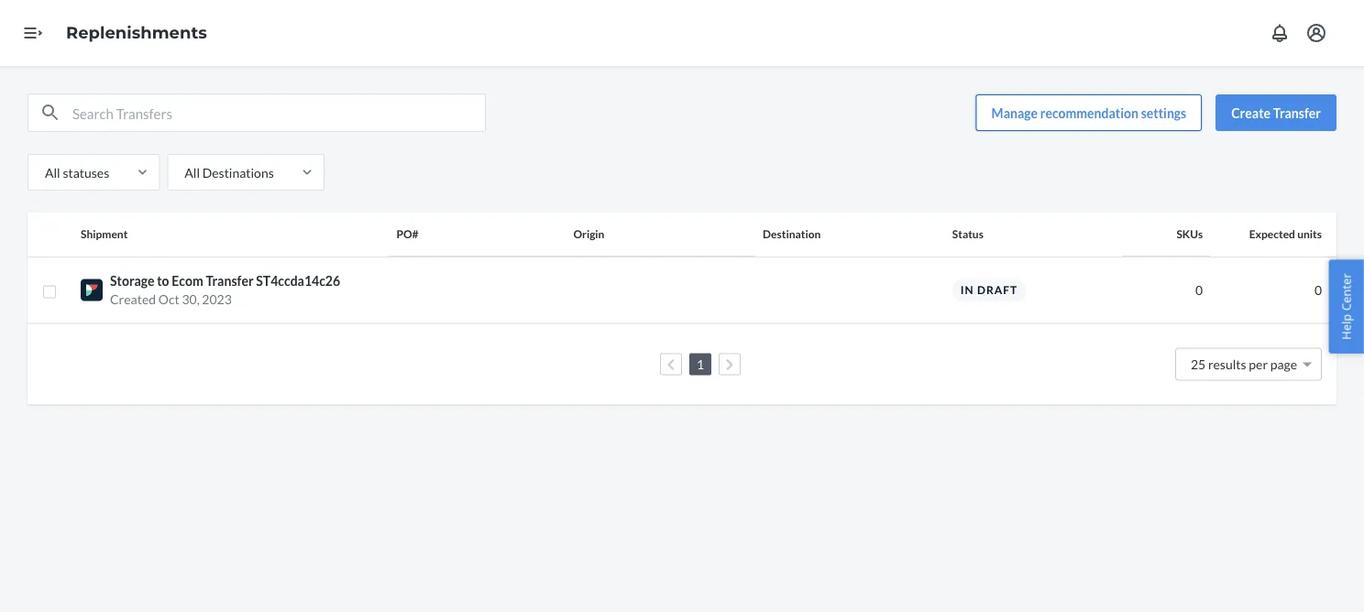 Task type: describe. For each thing, give the bounding box(es) containing it.
25
[[1192, 357, 1206, 372]]

expected
[[1250, 228, 1296, 241]]

open account menu image
[[1306, 22, 1328, 44]]

create transfer
[[1232, 105, 1322, 121]]

all statuses
[[45, 165, 109, 180]]

transfer inside button
[[1274, 105, 1322, 121]]

25 results per page
[[1192, 357, 1298, 372]]

expected units
[[1250, 228, 1323, 241]]

manage recommendation settings button
[[977, 94, 1203, 131]]

create transfer link
[[1217, 94, 1337, 131]]

results
[[1209, 357, 1247, 372]]

help
[[1339, 314, 1355, 340]]

all for all statuses
[[45, 165, 60, 180]]

status
[[953, 228, 984, 241]]

create
[[1232, 105, 1271, 121]]

shipment
[[81, 228, 128, 241]]

transfer inside the storage to ecom transfer st4ccda14c26 created oct 30, 2023
[[206, 273, 254, 289]]

ecom
[[172, 273, 203, 289]]

1
[[697, 357, 705, 372]]

manage recommendation settings link
[[977, 94, 1203, 131]]

in
[[961, 283, 975, 297]]

recommendation
[[1041, 105, 1139, 121]]

destination
[[763, 228, 821, 241]]

created
[[110, 292, 156, 307]]

center
[[1339, 274, 1355, 311]]

2 0 from the left
[[1315, 283, 1323, 298]]

open notifications image
[[1270, 22, 1292, 44]]

per
[[1250, 357, 1269, 372]]

skus
[[1177, 228, 1204, 241]]

to
[[157, 273, 169, 289]]

Search Transfers text field
[[72, 94, 485, 131]]

destinations
[[202, 165, 274, 180]]

in draft
[[961, 283, 1018, 297]]

2023
[[202, 292, 232, 307]]

page
[[1271, 357, 1298, 372]]

st4ccda14c26
[[256, 273, 340, 289]]

storage to ecom transfer st4ccda14c26 created oct 30, 2023
[[110, 273, 340, 307]]

statuses
[[63, 165, 109, 180]]



Task type: locate. For each thing, give the bounding box(es) containing it.
all
[[45, 165, 60, 180], [185, 165, 200, 180]]

storage
[[110, 273, 155, 289]]

help center
[[1339, 274, 1355, 340]]

all destinations
[[185, 165, 274, 180]]

replenishments
[[66, 23, 207, 43]]

create transfer button
[[1217, 94, 1337, 131]]

po#
[[397, 228, 419, 241]]

0 down skus
[[1196, 283, 1204, 298]]

0
[[1196, 283, 1204, 298], [1315, 283, 1323, 298]]

origin
[[574, 228, 605, 241]]

1 all from the left
[[45, 165, 60, 180]]

chevron right image
[[726, 358, 734, 371]]

chevron left image
[[667, 358, 675, 371]]

2 all from the left
[[185, 165, 200, 180]]

1 horizontal spatial transfer
[[1274, 105, 1322, 121]]

oct
[[158, 292, 180, 307]]

1 0 from the left
[[1196, 283, 1204, 298]]

0 horizontal spatial all
[[45, 165, 60, 180]]

1 vertical spatial transfer
[[206, 273, 254, 289]]

transfer
[[1274, 105, 1322, 121], [206, 273, 254, 289]]

all left destinations
[[185, 165, 200, 180]]

replenishments link
[[66, 23, 207, 43]]

1 horizontal spatial 0
[[1315, 283, 1323, 298]]

0 left center
[[1315, 283, 1323, 298]]

transfer right create
[[1274, 105, 1322, 121]]

30,
[[182, 292, 200, 307]]

0 horizontal spatial 0
[[1196, 283, 1204, 298]]

1 horizontal spatial all
[[185, 165, 200, 180]]

units
[[1298, 228, 1323, 241]]

25 results per page option
[[1192, 357, 1298, 372]]

0 horizontal spatial transfer
[[206, 273, 254, 289]]

all left statuses
[[45, 165, 60, 180]]

manage recommendation settings
[[992, 105, 1187, 121]]

square image
[[42, 285, 57, 299]]

help center button
[[1330, 260, 1365, 354]]

manage
[[992, 105, 1038, 121]]

0 vertical spatial transfer
[[1274, 105, 1322, 121]]

1 link
[[693, 357, 708, 372]]

draft
[[978, 283, 1018, 297]]

open navigation image
[[22, 22, 44, 44]]

all for all destinations
[[185, 165, 200, 180]]

settings
[[1142, 105, 1187, 121]]

transfer up 2023
[[206, 273, 254, 289]]



Task type: vqa. For each thing, say whether or not it's contained in the screenshot.
IN DRAFT
yes



